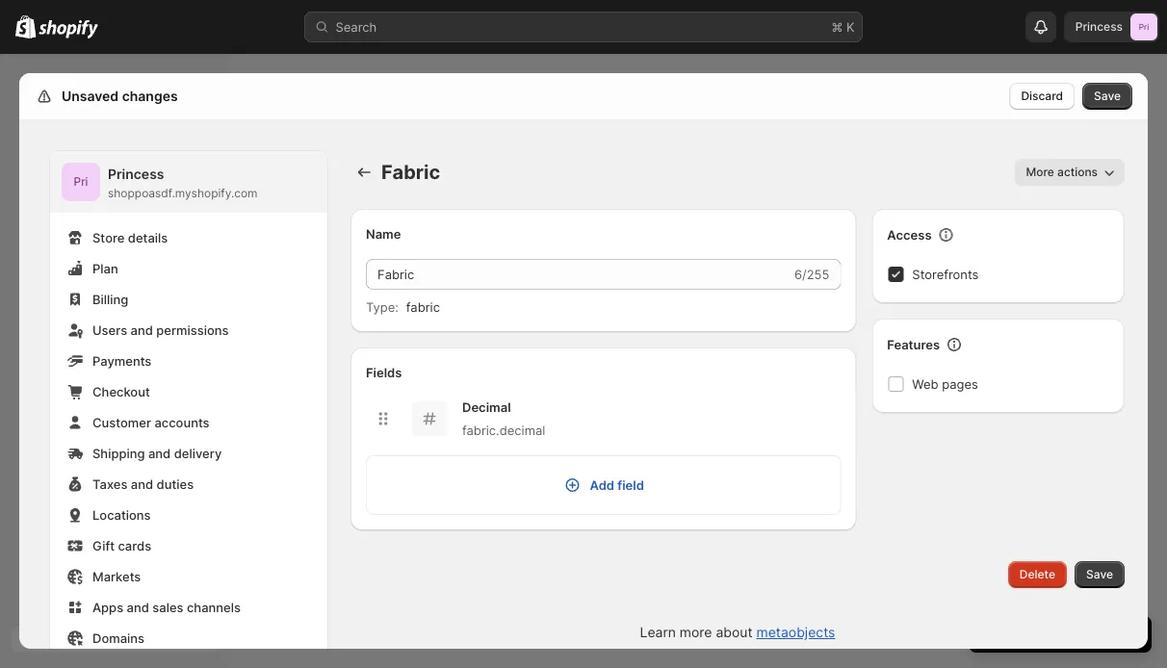 Task type: locate. For each thing, give the bounding box(es) containing it.
discard button
[[1010, 83, 1076, 110]]

apps
[[93, 600, 123, 615]]

princess up shoppoasdf.myshopify.com
[[108, 166, 164, 183]]

permissions
[[156, 323, 229, 338]]

1 vertical spatial save
[[1087, 568, 1114, 582]]

web pages
[[913, 377, 979, 392]]

apps and sales channels link
[[62, 595, 316, 622]]

payments link
[[62, 348, 316, 375]]

storefronts
[[913, 267, 979, 282]]

duties
[[157, 477, 194, 492]]

princess
[[1076, 20, 1124, 34], [108, 166, 164, 183]]

and down customer accounts
[[148, 446, 171, 461]]

princess image
[[62, 163, 100, 201]]

more actions
[[1027, 165, 1099, 179]]

pages
[[943, 377, 979, 392]]

shoppoasdf.myshopify.com
[[108, 186, 258, 200]]

add
[[590, 478, 615, 493]]

save
[[1095, 89, 1122, 103], [1087, 568, 1114, 582]]

shipping and delivery
[[93, 446, 222, 461]]

metaobjects link
[[757, 625, 836, 641]]

checkout
[[93, 385, 150, 399]]

and for apps
[[127, 600, 149, 615]]

more
[[680, 625, 713, 641]]

users and permissions link
[[62, 317, 316, 344]]

apps and sales channels
[[93, 600, 241, 615]]

unsaved
[[62, 88, 119, 105]]

shop settings menu element
[[50, 151, 328, 669]]

1 vertical spatial save button
[[1076, 562, 1126, 589]]

dialog
[[1156, 73, 1168, 650]]

decimal
[[463, 400, 511, 415]]

unsaved changes
[[62, 88, 178, 105]]

accounts
[[155, 415, 210, 430]]

save button right delete button
[[1076, 562, 1126, 589]]

markets link
[[62, 564, 316, 591]]

users
[[93, 323, 127, 338]]

sales
[[153, 600, 184, 615]]

search
[[336, 19, 377, 34]]

type: fabric
[[366, 300, 440, 315]]

settings
[[58, 88, 112, 105]]

and right the apps
[[127, 600, 149, 615]]

1 horizontal spatial princess
[[1076, 20, 1124, 34]]

and for taxes
[[131, 477, 153, 492]]

0 horizontal spatial princess
[[108, 166, 164, 183]]

gift cards
[[93, 539, 151, 554]]

and right 'taxes'
[[131, 477, 153, 492]]

save right delete
[[1087, 568, 1114, 582]]

web
[[913, 377, 939, 392]]

more
[[1027, 165, 1055, 179]]

delete
[[1020, 568, 1056, 582]]

customer accounts link
[[62, 410, 316, 437]]

details
[[128, 230, 168, 245]]

fabric.decimal
[[463, 423, 546, 438]]

princess inside 'princess shoppoasdf.myshopify.com'
[[108, 166, 164, 183]]

fabric
[[382, 160, 441, 184]]

save button
[[1083, 83, 1133, 110], [1076, 562, 1126, 589]]

metaobjects
[[757, 625, 836, 641]]

type:
[[366, 300, 399, 315]]

princess left princess image
[[1076, 20, 1124, 34]]

delete button
[[1009, 562, 1068, 589]]

0 vertical spatial princess
[[1076, 20, 1124, 34]]

shipping
[[93, 446, 145, 461]]

discard
[[1022, 89, 1064, 103]]

save button right the discard button
[[1083, 83, 1133, 110]]

billing
[[93, 292, 128, 307]]

princess shoppoasdf.myshopify.com
[[108, 166, 258, 200]]

more actions button
[[1015, 159, 1126, 186]]

customer
[[93, 415, 151, 430]]

and
[[131, 323, 153, 338], [148, 446, 171, 461], [131, 477, 153, 492], [127, 600, 149, 615]]

billing link
[[62, 286, 316, 313]]

save right discard
[[1095, 89, 1122, 103]]

and right users
[[131, 323, 153, 338]]

about
[[716, 625, 753, 641]]

actions
[[1058, 165, 1099, 179]]

princess for princess
[[1076, 20, 1124, 34]]

Examples: Cart upsell, Fabric colors, Product bundle text field
[[366, 259, 791, 290]]

domains link
[[62, 625, 316, 652]]

add field button
[[367, 457, 841, 515]]

delivery
[[174, 446, 222, 461]]

store details link
[[62, 225, 316, 252]]

k
[[847, 19, 855, 34]]

1 vertical spatial princess
[[108, 166, 164, 183]]



Task type: vqa. For each thing, say whether or not it's contained in the screenshot.
permissions
yes



Task type: describe. For each thing, give the bounding box(es) containing it.
payments
[[93, 354, 152, 369]]

locations
[[93, 508, 151, 523]]

learn
[[640, 625, 676, 641]]

shopify image
[[15, 15, 36, 38]]

shopify image
[[39, 20, 99, 39]]

add field
[[590, 478, 645, 493]]

0 vertical spatial save button
[[1083, 83, 1133, 110]]

0 vertical spatial save
[[1095, 89, 1122, 103]]

plan
[[93, 261, 118, 276]]

store
[[93, 230, 125, 245]]

markets
[[93, 570, 141, 584]]

changes
[[122, 88, 178, 105]]

plan link
[[62, 255, 316, 282]]

⌘ k
[[832, 19, 855, 34]]

locations link
[[62, 502, 316, 529]]

users and permissions
[[93, 323, 229, 338]]

domains
[[93, 631, 145, 646]]

name
[[366, 226, 401, 241]]

fields
[[366, 365, 402, 380]]

taxes and duties link
[[62, 471, 316, 498]]

fabric
[[407, 300, 440, 315]]

cards
[[118, 539, 151, 554]]

access
[[888, 227, 932, 242]]

channels
[[187, 600, 241, 615]]

checkout link
[[62, 379, 316, 406]]

field
[[618, 478, 645, 493]]

taxes
[[93, 477, 128, 492]]

and for users
[[131, 323, 153, 338]]

princess for princess shoppoasdf.myshopify.com
[[108, 166, 164, 183]]

features
[[888, 337, 941, 352]]

settings dialog
[[19, 73, 1149, 669]]

gift cards link
[[62, 533, 316, 560]]

taxes and duties
[[93, 477, 194, 492]]

and for shipping
[[148, 446, 171, 461]]

gift
[[93, 539, 115, 554]]

princess image
[[1131, 13, 1158, 40]]

learn more about metaobjects
[[640, 625, 836, 641]]

shipping and delivery link
[[62, 440, 316, 467]]

store details
[[93, 230, 168, 245]]

customer accounts
[[93, 415, 210, 430]]

pri button
[[62, 163, 100, 201]]

⌘
[[832, 19, 844, 34]]

decimal fabric.decimal
[[463, 400, 546, 438]]



